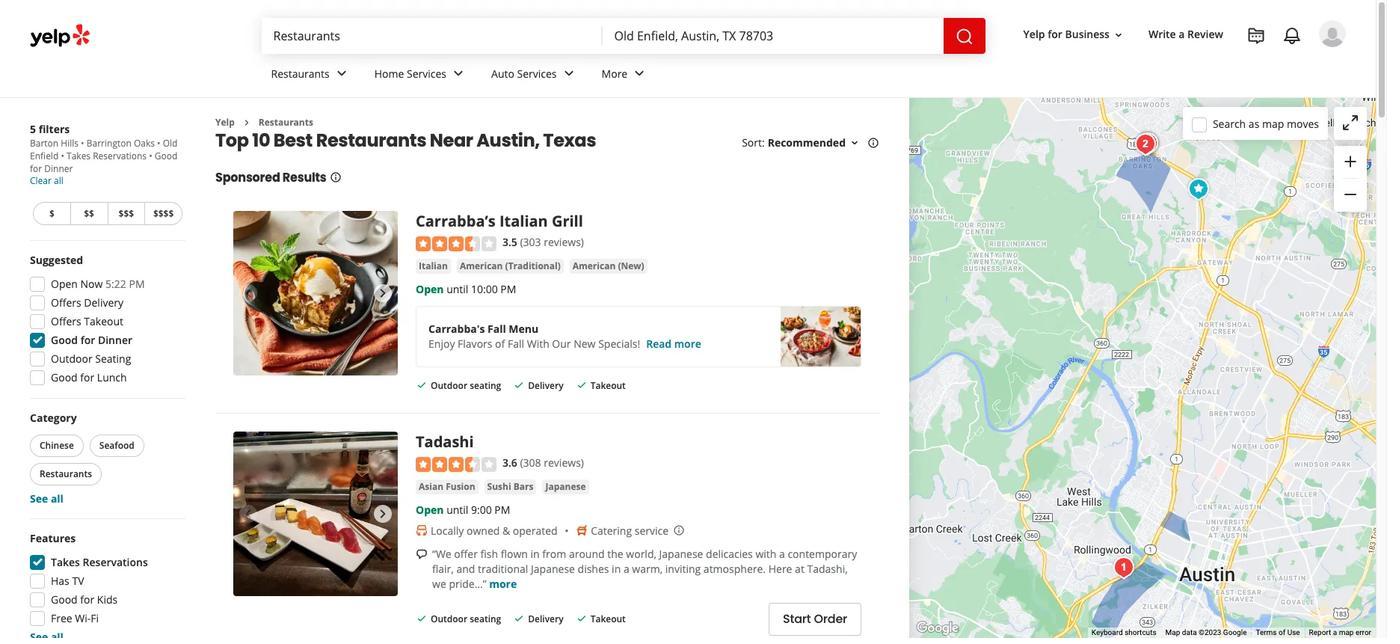 Task type: locate. For each thing, give the bounding box(es) containing it.
japanese up inviting
[[659, 547, 704, 561]]

0 vertical spatial all
[[54, 174, 63, 187]]

of inside carrabba's fall menu enjoy flavors of fall with our new specials! read more
[[495, 337, 505, 351]]

0 vertical spatial map
[[1263, 116, 1285, 131]]

1 horizontal spatial map
[[1340, 628, 1354, 637]]

offers for offers takeout
[[51, 314, 81, 328]]

1 horizontal spatial american
[[573, 259, 616, 272]]

24 chevron down v2 image inside home services link
[[450, 65, 468, 83]]

open for tadashi
[[416, 502, 444, 517]]

1 vertical spatial offers
[[51, 314, 81, 328]]

0 vertical spatial seating
[[470, 379, 501, 392]]

asia cafe image
[[1133, 129, 1163, 159]]

9:00
[[471, 502, 492, 517]]

fall up flavors in the left of the page
[[488, 322, 506, 336]]

reviews) for carrabba's italian grill
[[544, 235, 584, 249]]

1 vertical spatial takes
[[51, 555, 80, 569]]

none field up business categories element in the top of the page
[[615, 28, 932, 44]]

more down traditional on the left bottom of the page
[[489, 577, 517, 591]]

all right clear
[[54, 174, 63, 187]]

yelp left business
[[1024, 27, 1046, 41]]

yelp inside button
[[1024, 27, 1046, 41]]

zoom out image
[[1342, 186, 1360, 204]]

1 services from the left
[[407, 66, 447, 80]]

0 vertical spatial delivery
[[84, 296, 123, 310]]

outdoor up good for lunch
[[51, 352, 93, 366]]

for down offers takeout
[[81, 333, 95, 347]]

0 horizontal spatial none field
[[273, 28, 591, 44]]

group containing suggested
[[25, 253, 186, 390]]

24 chevron down v2 image left auto
[[450, 65, 468, 83]]

1 vertical spatial of
[[1279, 628, 1286, 637]]

0 vertical spatial italian
[[500, 211, 548, 231]]

of
[[495, 337, 505, 351], [1279, 628, 1286, 637]]

use
[[1288, 628, 1301, 637]]

1 until from the top
[[447, 282, 469, 296]]

camino real restaurant image
[[1133, 129, 1163, 159]]

salt traders zilker image
[[1109, 553, 1139, 583]]

1 none field from the left
[[273, 28, 591, 44]]

reviews)
[[544, 235, 584, 249], [544, 456, 584, 470]]

map left error
[[1340, 628, 1354, 637]]

1 vertical spatial all
[[51, 492, 64, 506]]

yelp for business button
[[1018, 21, 1131, 48]]

next image for carrabba's italian grill
[[374, 285, 392, 303]]

0 vertical spatial of
[[495, 337, 505, 351]]

italian down 3.5 star rating image
[[419, 259, 448, 272]]

0 horizontal spatial of
[[495, 337, 505, 351]]

1 vertical spatial reviews)
[[544, 456, 584, 470]]

0 horizontal spatial more
[[489, 577, 517, 591]]

old enfield
[[30, 137, 178, 162]]

for up wi-
[[80, 593, 94, 607]]

0 horizontal spatial dinner
[[44, 162, 73, 175]]

start
[[783, 611, 811, 628]]

0 vertical spatial until
[[447, 282, 469, 296]]

1 seating from the top
[[470, 379, 501, 392]]

yelp for 'yelp' link
[[215, 116, 235, 129]]

1 next image from the top
[[374, 285, 392, 303]]

2 24 chevron down v2 image from the left
[[631, 65, 649, 83]]

more inside carrabba's fall menu enjoy flavors of fall with our new specials! read more
[[675, 337, 702, 351]]

all inside group
[[51, 492, 64, 506]]

sort:
[[742, 136, 765, 150]]

shortcuts
[[1125, 628, 1157, 637]]

user actions element
[[1012, 19, 1368, 111]]

menu
[[509, 322, 539, 336]]

0 vertical spatial fall
[[488, 322, 506, 336]]

wi-
[[75, 611, 91, 625]]

delivery
[[84, 296, 123, 310], [528, 379, 564, 392], [528, 613, 564, 625]]

none field up home services link
[[273, 28, 591, 44]]

16 checkmark v2 image
[[576, 613, 588, 624]]

flown
[[501, 547, 528, 561]]

japanese link
[[543, 479, 589, 494]]

0 horizontal spatial 24 chevron down v2 image
[[450, 65, 468, 83]]

american up 10:00
[[460, 259, 503, 272]]

None search field
[[261, 18, 989, 54]]

in down the at the bottom left of page
[[612, 562, 621, 576]]

open down italian button
[[416, 282, 444, 296]]

a
[[1179, 27, 1185, 41], [780, 547, 785, 561], [624, 562, 630, 576], [1334, 628, 1338, 637]]

delivery left 16 checkmark v2 image
[[528, 613, 564, 625]]

restaurants link up "best"
[[259, 54, 363, 97]]

takeout right 16 checkmark v2 image
[[591, 613, 626, 625]]

takeout down offers delivery at top left
[[84, 314, 123, 328]]

our
[[552, 337, 571, 351]]

1 vertical spatial map
[[1340, 628, 1354, 637]]

pride…"
[[449, 577, 487, 591]]

yelp left 16 chevron right v2 image on the top of the page
[[215, 116, 235, 129]]

open until 10:00 pm
[[416, 282, 517, 296]]

24 chevron down v2 image for auto services
[[560, 65, 578, 83]]

3.6
[[503, 456, 518, 470]]

fish
[[481, 547, 498, 561]]

16 checkmark v2 image
[[416, 379, 428, 391], [513, 379, 525, 391], [576, 379, 588, 391], [416, 613, 428, 624], [513, 613, 525, 624]]

0 horizontal spatial italian
[[419, 259, 448, 272]]

1 vertical spatial good for dinner
[[51, 333, 132, 347]]

1 vertical spatial takeout
[[591, 379, 626, 392]]

1 horizontal spatial services
[[517, 66, 557, 80]]

1 vertical spatial next image
[[374, 505, 392, 523]]

google image
[[913, 619, 963, 638]]

1 horizontal spatial yelp
[[1024, 27, 1046, 41]]

outdoor down "we" at the bottom left of the page
[[431, 613, 468, 625]]

outdoor seating
[[51, 352, 131, 366]]

2 next image from the top
[[374, 505, 392, 523]]

services inside "link"
[[517, 66, 557, 80]]

0 vertical spatial yelp
[[1024, 27, 1046, 41]]

owned
[[467, 523, 500, 538]]

1 vertical spatial yelp
[[215, 116, 235, 129]]

None field
[[273, 28, 591, 44], [615, 28, 932, 44]]

2 until from the top
[[447, 502, 469, 517]]

all right see
[[51, 492, 64, 506]]

takeout
[[84, 314, 123, 328], [591, 379, 626, 392], [591, 613, 626, 625]]

1 american from the left
[[460, 259, 503, 272]]

see all button
[[30, 492, 64, 506]]

fall down the 'menu'
[[508, 337, 524, 351]]

until left 10:00
[[447, 282, 469, 296]]

0 vertical spatial slideshow element
[[233, 211, 398, 376]]

in left from
[[531, 547, 540, 561]]

1 vertical spatial until
[[447, 502, 469, 517]]

1 horizontal spatial more
[[675, 337, 702, 351]]

takeout down specials!
[[591, 379, 626, 392]]

now
[[80, 277, 103, 291]]

a up here
[[780, 547, 785, 561]]

map right as
[[1263, 116, 1285, 131]]

fusion
[[446, 480, 475, 493]]

locally
[[431, 523, 464, 538]]

2 american from the left
[[573, 259, 616, 272]]

1 vertical spatial reservations
[[83, 555, 148, 569]]

japanese inside button
[[546, 480, 586, 493]]

0 horizontal spatial in
[[531, 547, 540, 561]]

has
[[51, 574, 69, 588]]

for inside button
[[1048, 27, 1063, 41]]

slideshow element
[[233, 211, 398, 376], [233, 432, 398, 596]]

services right auto
[[517, 66, 557, 80]]

$$$
[[119, 207, 134, 220]]

start order
[[783, 611, 848, 628]]

24 chevron down v2 image left home
[[333, 65, 351, 83]]

from
[[543, 547, 567, 561]]

outdoor seating down the pride…" on the left bottom
[[431, 613, 501, 625]]

0 vertical spatial offers
[[51, 296, 81, 310]]

16 info v2 image
[[868, 137, 880, 149]]

2 vertical spatial japanese
[[531, 562, 575, 576]]

1 horizontal spatial 24 chevron down v2 image
[[631, 65, 649, 83]]

asian fusion button
[[416, 479, 478, 494]]

reviews) for tadashi
[[544, 456, 584, 470]]

info icon image
[[673, 524, 685, 536], [673, 524, 685, 536]]

japanese
[[546, 480, 586, 493], [659, 547, 704, 561], [531, 562, 575, 576]]

2 vertical spatial delivery
[[528, 613, 564, 625]]

0 horizontal spatial american
[[460, 259, 503, 272]]

japanese down from
[[531, 562, 575, 576]]

•
[[81, 137, 84, 150], [157, 137, 161, 150], [61, 150, 64, 162], [149, 150, 152, 162]]

for
[[1048, 27, 1063, 41], [30, 162, 42, 175], [81, 333, 95, 347], [80, 370, 94, 385], [80, 593, 94, 607]]

1 vertical spatial fall
[[508, 337, 524, 351]]

services right home
[[407, 66, 447, 80]]

1 vertical spatial outdoor seating
[[431, 613, 501, 625]]

search image
[[956, 27, 974, 45]]

1 vertical spatial more
[[489, 577, 517, 591]]

carrabba's italian grill link
[[416, 211, 583, 231]]

with
[[527, 337, 550, 351]]

fat dragon image
[[1131, 129, 1161, 159]]

of right flavors in the left of the page
[[495, 337, 505, 351]]

24 chevron down v2 image right auto services
[[560, 65, 578, 83]]

16 chevron right v2 image
[[241, 117, 253, 129]]

24 chevron down v2 image for restaurants
[[333, 65, 351, 83]]

open
[[51, 277, 78, 291], [416, 282, 444, 296], [416, 502, 444, 517]]

1 vertical spatial japanese
[[659, 547, 704, 561]]

american inside button
[[573, 259, 616, 272]]

sushi bars link
[[484, 479, 537, 494]]

seating down more link
[[470, 613, 501, 625]]

open for carrabba's italian grill
[[416, 282, 444, 296]]

restaurants down chinese button
[[40, 468, 92, 480]]

1 vertical spatial seating
[[470, 613, 501, 625]]

asian fusion
[[419, 480, 475, 493]]

outdoor down enjoy
[[431, 379, 468, 392]]

1 horizontal spatial fall
[[508, 337, 524, 351]]

1 horizontal spatial in
[[612, 562, 621, 576]]

open inside group
[[51, 277, 78, 291]]

0 vertical spatial good for dinner
[[30, 150, 178, 175]]

2 24 chevron down v2 image from the left
[[560, 65, 578, 83]]

near
[[430, 128, 473, 153]]

pm for tadashi
[[495, 502, 511, 517]]

0 horizontal spatial services
[[407, 66, 447, 80]]

more
[[675, 337, 702, 351], [489, 577, 517, 591]]

reservations inside group
[[83, 555, 148, 569]]

1 horizontal spatial none field
[[615, 28, 932, 44]]

takes
[[67, 150, 91, 162], [51, 555, 80, 569]]

24 chevron down v2 image inside auto services "link"
[[560, 65, 578, 83]]

0 horizontal spatial map
[[1263, 116, 1285, 131]]

group
[[1335, 146, 1368, 212], [25, 253, 186, 390], [27, 411, 186, 506], [25, 531, 186, 638]]

pm right 9:00
[[495, 502, 511, 517]]

&
[[503, 523, 510, 538]]

16 checkmark v2 image down 16 speech v2 icon
[[416, 613, 428, 624]]

see
[[30, 492, 48, 506]]

24 chevron down v2 image right more on the left top
[[631, 65, 649, 83]]

flair,
[[432, 562, 454, 576]]

terms of use
[[1256, 628, 1301, 637]]

seating down flavors in the left of the page
[[470, 379, 501, 392]]

restaurants inside business categories element
[[271, 66, 330, 80]]

until up locally
[[447, 502, 469, 517]]

more right the read
[[675, 337, 702, 351]]

1 horizontal spatial italian
[[500, 211, 548, 231]]

1 slideshow element from the top
[[233, 211, 398, 376]]

0 vertical spatial takeout
[[84, 314, 123, 328]]

1 offers from the top
[[51, 296, 81, 310]]

1 vertical spatial dinner
[[98, 333, 132, 347]]

outdoor inside group
[[51, 352, 93, 366]]

takeout inside group
[[84, 314, 123, 328]]

1 horizontal spatial of
[[1279, 628, 1286, 637]]

good for dinner
[[30, 150, 178, 175], [51, 333, 132, 347]]

24 chevron down v2 image
[[333, 65, 351, 83], [631, 65, 649, 83]]

of left use
[[1279, 628, 1286, 637]]

0 vertical spatial more
[[675, 337, 702, 351]]

reviews) down grill
[[544, 235, 584, 249]]

fall
[[488, 322, 506, 336], [508, 337, 524, 351]]

1 vertical spatial slideshow element
[[233, 432, 398, 596]]

open down suggested
[[51, 277, 78, 291]]

himalaya kosheli image
[[1133, 129, 1163, 159]]

american for american (new)
[[573, 259, 616, 272]]

16 chevron down v2 image
[[849, 137, 861, 149]]

takes inside group
[[51, 555, 80, 569]]

2 offers from the top
[[51, 314, 81, 328]]

business
[[1066, 27, 1110, 41]]

$$ button
[[70, 202, 107, 225]]

carrabba's
[[429, 322, 485, 336]]

1 horizontal spatial 24 chevron down v2 image
[[560, 65, 578, 83]]

1 reviews) from the top
[[544, 235, 584, 249]]

italian up (303
[[500, 211, 548, 231]]

contemporary
[[788, 547, 858, 561]]

pm right 5:22
[[129, 277, 145, 291]]

2 services from the left
[[517, 66, 557, 80]]

outdoor seating down flavors in the left of the page
[[431, 379, 501, 392]]

pm down american (traditional) button
[[501, 282, 517, 296]]

reviews) up japanese button
[[544, 456, 584, 470]]

2 slideshow element from the top
[[233, 432, 398, 596]]

for left business
[[1048, 27, 1063, 41]]

reservations
[[93, 150, 147, 162], [83, 555, 148, 569]]

italian inside button
[[419, 259, 448, 272]]

0 vertical spatial outdoor
[[51, 352, 93, 366]]

0 vertical spatial next image
[[374, 285, 392, 303]]

seafood button
[[90, 435, 144, 457]]

open up 16 locally owned v2 image
[[416, 502, 444, 517]]

expand map image
[[1342, 114, 1360, 132]]

24 chevron down v2 image inside restaurants link
[[333, 65, 351, 83]]

delivery for 16 checkmark v2 icon above tadashi
[[528, 379, 564, 392]]

delivery down the with on the bottom of the page
[[528, 379, 564, 392]]

dinner down hills
[[44, 162, 73, 175]]

carrabba's italian grill image
[[1184, 174, 1214, 204]]

pm inside group
[[129, 277, 145, 291]]

map for moves
[[1263, 116, 1285, 131]]

(new)
[[618, 259, 645, 272]]

american inside button
[[460, 259, 503, 272]]

delicacies
[[706, 547, 753, 561]]

1 vertical spatial delivery
[[528, 379, 564, 392]]

$$
[[84, 207, 94, 220]]

2 reviews) from the top
[[544, 456, 584, 470]]

Near text field
[[615, 28, 932, 44]]

1 vertical spatial italian
[[419, 259, 448, 272]]

american for american (traditional)
[[460, 259, 503, 272]]

dinner up seating
[[98, 333, 132, 347]]

free wi-fi
[[51, 611, 99, 625]]

atmosphere.
[[704, 562, 766, 576]]

delivery down 'open now 5:22 pm'
[[84, 296, 123, 310]]

barrington
[[87, 137, 132, 150]]

delivery inside group
[[84, 296, 123, 310]]

restaurants link right 16 chevron right v2 image on the top of the page
[[259, 116, 313, 129]]

for down barton
[[30, 162, 42, 175]]

restaurants up "best"
[[271, 66, 330, 80]]

0 vertical spatial in
[[531, 547, 540, 561]]

a right the write at the top of page
[[1179, 27, 1185, 41]]

offer
[[454, 547, 478, 561]]

clear all
[[30, 174, 63, 187]]

16 checkmark v2 image down more link
[[513, 613, 525, 624]]

0 vertical spatial outdoor seating
[[431, 379, 501, 392]]

results
[[283, 169, 327, 187]]

with
[[756, 547, 777, 561]]

Find text field
[[273, 28, 591, 44]]

japanese down 3.6 (308 reviews)
[[546, 480, 586, 493]]

1 vertical spatial outdoor
[[431, 379, 468, 392]]

2 none field from the left
[[615, 28, 932, 44]]

group containing features
[[25, 531, 186, 638]]

0 vertical spatial japanese
[[546, 480, 586, 493]]

locally owned & operated
[[431, 523, 558, 538]]

yelp
[[1024, 27, 1046, 41], [215, 116, 235, 129]]

offers down offers delivery at top left
[[51, 314, 81, 328]]

american (new)
[[573, 259, 645, 272]]

offers up offers takeout
[[51, 296, 81, 310]]

good up $$$$ button
[[155, 150, 178, 162]]

0 horizontal spatial 24 chevron down v2 image
[[333, 65, 351, 83]]

seafood
[[99, 439, 135, 452]]

0 horizontal spatial yelp
[[215, 116, 235, 129]]

inviting
[[666, 562, 701, 576]]

1 horizontal spatial dinner
[[98, 333, 132, 347]]

next image
[[374, 285, 392, 303], [374, 505, 392, 523]]

tadashi link
[[416, 432, 474, 452]]

1 24 chevron down v2 image from the left
[[333, 65, 351, 83]]

good down offers takeout
[[51, 333, 78, 347]]

italian
[[500, 211, 548, 231], [419, 259, 448, 272]]

0 vertical spatial reviews)
[[544, 235, 584, 249]]

5 filters
[[30, 122, 70, 136]]

24 chevron down v2 image
[[450, 65, 468, 83], [560, 65, 578, 83]]

restaurants button
[[30, 463, 102, 486]]

0 vertical spatial dinner
[[44, 162, 73, 175]]

16 checkmark v2 image up tadashi
[[416, 379, 428, 391]]

american left "(new)"
[[573, 259, 616, 272]]

1 24 chevron down v2 image from the left
[[450, 65, 468, 83]]

24 chevron down v2 image inside more link
[[631, 65, 649, 83]]

a left warm,
[[624, 562, 630, 576]]

16 info v2 image
[[330, 172, 342, 184]]

for down outdoor seating
[[80, 370, 94, 385]]



Task type: describe. For each thing, give the bounding box(es) containing it.
home services
[[375, 66, 447, 80]]

report a map error link
[[1310, 628, 1372, 637]]

open now 5:22 pm
[[51, 277, 145, 291]]

keyboard
[[1092, 628, 1123, 637]]

at
[[795, 562, 805, 576]]

offers delivery
[[51, 296, 123, 310]]

16 locally owned v2 image
[[416, 525, 428, 537]]

group containing category
[[27, 411, 186, 506]]

3.5
[[503, 235, 518, 249]]

new
[[574, 337, 596, 351]]

map for error
[[1340, 628, 1354, 637]]

review
[[1188, 27, 1224, 41]]

projects image
[[1248, 27, 1266, 45]]

oaks
[[134, 137, 155, 150]]

american (new) button
[[570, 259, 648, 274]]

order
[[814, 611, 848, 628]]

hills
[[61, 137, 79, 150]]

report a map error
[[1310, 628, 1372, 637]]

0 horizontal spatial fall
[[488, 322, 506, 336]]

16 checkmark v2 image down the 'menu'
[[513, 379, 525, 391]]

auto services
[[492, 66, 557, 80]]

terms
[[1256, 628, 1277, 637]]

slideshow element for tadashi
[[233, 432, 398, 596]]

has tv
[[51, 574, 84, 588]]

grill
[[552, 211, 583, 231]]

home services link
[[363, 54, 480, 97]]

3.5 (303 reviews)
[[503, 235, 584, 249]]

seating
[[95, 352, 131, 366]]

good up free
[[51, 593, 78, 607]]

free
[[51, 611, 72, 625]]

recommended
[[768, 136, 846, 150]]

$
[[49, 207, 54, 220]]

2 vertical spatial takeout
[[591, 613, 626, 625]]

2 vertical spatial outdoor
[[431, 613, 468, 625]]

dishes
[[578, 562, 609, 576]]

zoom in image
[[1342, 152, 1360, 170]]

16 checkmark v2 image down the new on the bottom
[[576, 379, 588, 391]]

0 vertical spatial restaurants link
[[259, 54, 363, 97]]

24 chevron down v2 image for home services
[[450, 65, 468, 83]]

a right report
[[1334, 628, 1338, 637]]

around
[[569, 547, 605, 561]]

good for lunch
[[51, 370, 127, 385]]

open until 9:00 pm
[[416, 502, 511, 517]]

noah l. image
[[1320, 20, 1347, 47]]

good inside good for dinner
[[155, 150, 178, 162]]

1 vertical spatial restaurants link
[[259, 116, 313, 129]]

pm for carrabba's italian grill
[[501, 282, 517, 296]]

(traditional)
[[505, 259, 561, 272]]

slideshow element for carrabba's italian grill
[[233, 211, 398, 376]]

1 outdoor seating from the top
[[431, 379, 501, 392]]

italian link
[[416, 259, 451, 274]]

sushi bars button
[[484, 479, 537, 494]]

traditional
[[478, 562, 528, 576]]

search as map moves
[[1213, 116, 1320, 131]]

error
[[1356, 628, 1372, 637]]

24 chevron down v2 image for more
[[631, 65, 649, 83]]

3.6 (308 reviews)
[[503, 456, 584, 470]]

suggested
[[30, 253, 83, 267]]

0 vertical spatial takes
[[67, 150, 91, 162]]

5:22
[[106, 277, 126, 291]]

0 vertical spatial reservations
[[93, 150, 147, 162]]

dinner inside group
[[98, 333, 132, 347]]

search
[[1213, 116, 1247, 131]]

start order link
[[769, 603, 862, 636]]

top
[[215, 128, 249, 153]]

terms of use link
[[1256, 628, 1301, 637]]

restaurants right 16 chevron right v2 image on the top of the page
[[259, 116, 313, 129]]

all for see all
[[51, 492, 64, 506]]

map region
[[844, 0, 1388, 638]]

good down outdoor seating
[[51, 370, 78, 385]]

clear
[[30, 174, 52, 187]]

notifications image
[[1284, 27, 1302, 45]]

the
[[608, 547, 624, 561]]

a inside write a review link
[[1179, 27, 1185, 41]]

write a review
[[1149, 27, 1224, 41]]

keyboard shortcuts button
[[1092, 628, 1157, 638]]

previous image
[[239, 505, 257, 523]]

(303
[[520, 235, 541, 249]]

16 catering v2 image
[[576, 525, 588, 537]]

$$$$ button
[[145, 202, 183, 225]]

barton hills • barrington oaks •
[[30, 137, 163, 150]]

specials!
[[599, 337, 641, 351]]

best
[[274, 128, 313, 153]]

16 speech v2 image
[[416, 549, 428, 561]]

offers for offers delivery
[[51, 296, 81, 310]]

5
[[30, 122, 36, 136]]

next image for tadashi
[[374, 505, 392, 523]]

auto services link
[[480, 54, 590, 97]]

map
[[1166, 628, 1181, 637]]

"we offer fish flown in from around the world, japanese delicacies with a contemporary flair, and traditional japanese dishes in a warm, inviting atmosphere. here at tadashi, we pride…"
[[432, 547, 858, 591]]

italian button
[[416, 259, 451, 274]]

tadashi image
[[233, 432, 398, 596]]

1 vertical spatial in
[[612, 562, 621, 576]]

until for carrabba's italian grill
[[447, 282, 469, 296]]

"we
[[432, 547, 452, 561]]

restaurants up 16 info v2 image
[[316, 128, 427, 153]]

carrabba's italian grill image
[[233, 211, 398, 376]]

more
[[602, 66, 628, 80]]

austin,
[[477, 128, 540, 153]]

and
[[457, 562, 475, 576]]

keyboard shortcuts
[[1092, 628, 1157, 637]]

2 seating from the top
[[470, 613, 501, 625]]

warm,
[[632, 562, 663, 576]]

3.5 star rating image
[[416, 236, 497, 251]]

see all
[[30, 492, 64, 506]]

yelp for yelp for business
[[1024, 27, 1046, 41]]

dinner inside good for dinner
[[44, 162, 73, 175]]

barton
[[30, 137, 59, 150]]

none field find
[[273, 28, 591, 44]]

yelp for business
[[1024, 27, 1110, 41]]

moves
[[1287, 116, 1320, 131]]

fi
[[91, 611, 99, 625]]

category
[[30, 411, 77, 425]]

2 outdoor seating from the top
[[431, 613, 501, 625]]

delivery for 16 checkmark v2 icon below 16 speech v2 icon
[[528, 613, 564, 625]]

flavors
[[458, 337, 493, 351]]

services for home services
[[407, 66, 447, 80]]

google
[[1224, 628, 1247, 637]]

none field near
[[615, 28, 932, 44]]

map data ©2023 google
[[1166, 628, 1247, 637]]

3.6 star rating image
[[416, 457, 497, 472]]

previous image
[[239, 285, 257, 303]]

enfield
[[30, 150, 59, 162]]

for inside good for dinner
[[30, 162, 42, 175]]

services for auto services
[[517, 66, 557, 80]]

asian fusion link
[[416, 479, 478, 494]]

business categories element
[[259, 54, 1347, 97]]

takes reservations
[[51, 555, 148, 569]]

read
[[647, 337, 672, 351]]

$$$$
[[153, 207, 174, 220]]

16 chevron down v2 image
[[1113, 29, 1125, 41]]

carrabba's
[[416, 211, 496, 231]]

restaurants inside button
[[40, 468, 92, 480]]

good for dinner inside group
[[51, 333, 132, 347]]

until for tadashi
[[447, 502, 469, 517]]

$$$ button
[[107, 202, 145, 225]]

more link
[[489, 577, 517, 591]]

world,
[[626, 547, 657, 561]]

american (new) link
[[570, 259, 648, 274]]

all for clear all
[[54, 174, 63, 187]]



Task type: vqa. For each thing, say whether or not it's contained in the screenshot.
Recommended
yes



